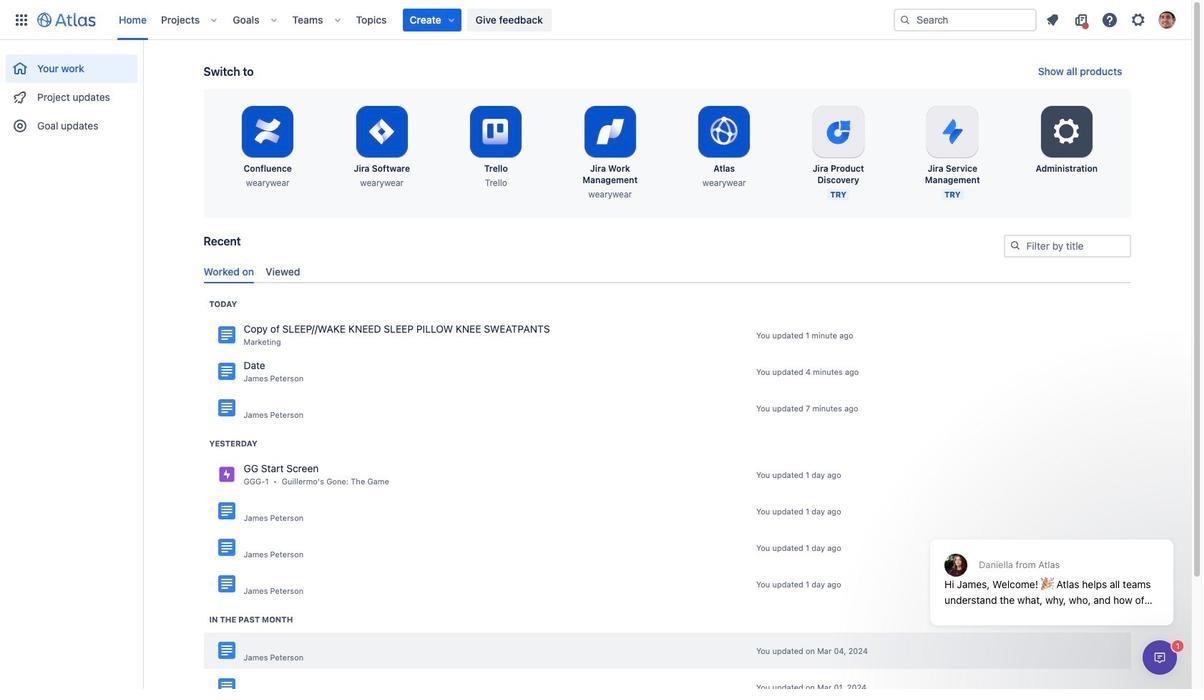 Task type: describe. For each thing, give the bounding box(es) containing it.
4 confluence image from the top
[[218, 576, 235, 593]]

2 confluence image from the top
[[218, 363, 235, 380]]

3 confluence image from the top
[[218, 539, 235, 556]]

help image
[[1102, 11, 1119, 28]]

jira image
[[218, 466, 235, 483]]

3 confluence image from the top
[[218, 642, 235, 659]]

2 confluence image from the top
[[218, 503, 235, 520]]

notifications image
[[1044, 11, 1061, 28]]

top element
[[9, 0, 894, 40]]



Task type: locate. For each thing, give the bounding box(es) containing it.
search image
[[1010, 240, 1021, 251]]

group
[[6, 40, 137, 145]]

1 heading from the top
[[209, 298, 237, 310]]

1 confluence image from the top
[[218, 327, 235, 344]]

3 heading from the top
[[209, 614, 293, 625]]

Filter by title field
[[1005, 236, 1130, 256]]

confluence image
[[218, 400, 235, 417], [218, 503, 235, 520], [218, 539, 235, 556], [218, 576, 235, 593]]

settings image
[[1050, 115, 1084, 149]]

dialog
[[923, 505, 1181, 636]]

account image
[[1159, 11, 1176, 28]]

1 confluence image from the top
[[218, 400, 235, 417]]

settings image
[[1130, 11, 1147, 28]]

1 vertical spatial heading
[[209, 438, 257, 449]]

2 heading from the top
[[209, 438, 257, 449]]

confluence image
[[218, 327, 235, 344], [218, 363, 235, 380], [218, 642, 235, 659], [218, 679, 235, 689]]

banner
[[0, 0, 1192, 40]]

4 confluence image from the top
[[218, 679, 235, 689]]

tab list
[[198, 260, 1137, 283]]

0 vertical spatial heading
[[209, 298, 237, 310]]

heading
[[209, 298, 237, 310], [209, 438, 257, 449], [209, 614, 293, 625]]

switch to... image
[[13, 11, 30, 28]]

search image
[[900, 14, 911, 25]]

2 vertical spatial heading
[[209, 614, 293, 625]]

Search field
[[894, 8, 1037, 31]]



Task type: vqa. For each thing, say whether or not it's contained in the screenshot.
Africa/Bissau in the bottom of the page
no



